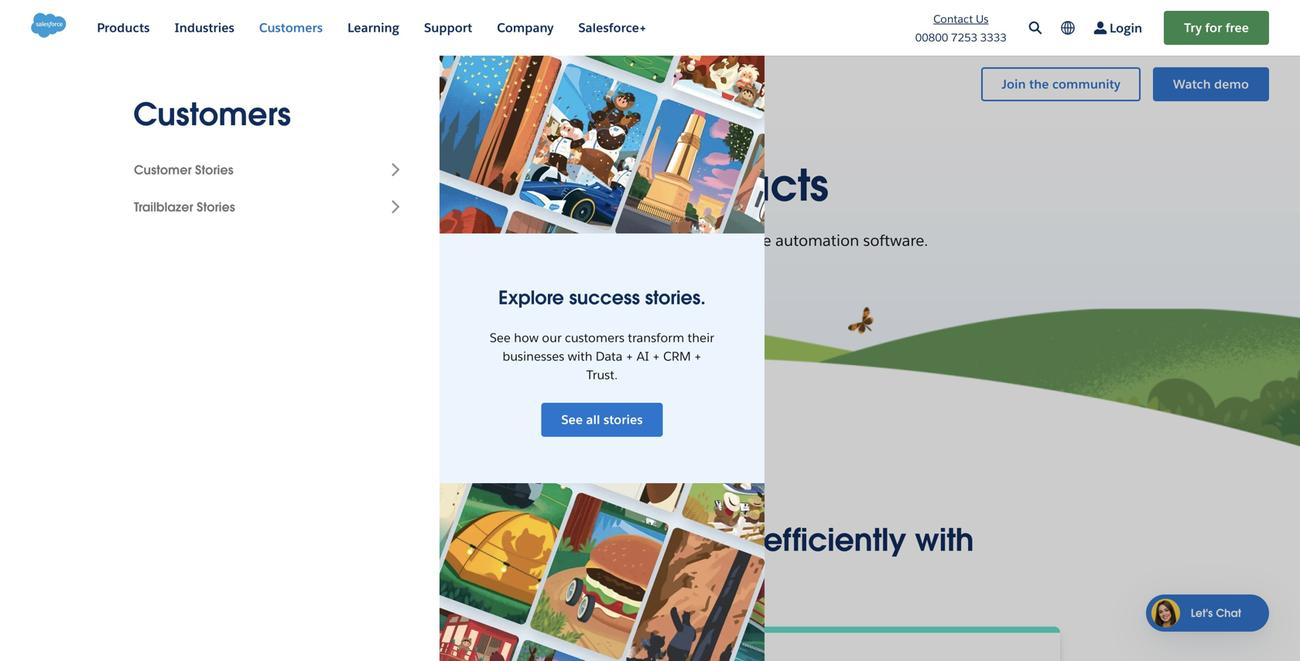 Task type: describe. For each thing, give the bounding box(es) containing it.
data
[[596, 349, 623, 364]]

let's chat
[[1191, 607, 1242, 621]]

3333
[[981, 31, 1007, 45]]

their
[[688, 330, 715, 346]]

site tools navigation
[[888, 9, 1269, 46]]

efficiently
[[763, 521, 907, 560]]

contact us 00800 7253 3333
[[915, 12, 1007, 45]]

fully
[[564, 231, 594, 251]]

cloud.
[[644, 558, 742, 598]]

faster,
[[385, 521, 474, 560]]

smarter,
[[483, 521, 602, 560]]

transform
[[628, 330, 685, 346]]

all sales products
[[472, 158, 828, 213]]

salesforce context menu utility navigation
[[969, 66, 1269, 103]]

customers
[[565, 330, 625, 346]]

stories.
[[645, 286, 706, 310]]

00800
[[915, 31, 949, 45]]

drive efficient growth with fully customisable sales force automation software.
[[372, 231, 928, 251]]

crm
[[663, 349, 691, 364]]

explore
[[499, 286, 564, 310]]

more
[[678, 521, 755, 560]]

contact
[[934, 12, 973, 26]]

sales inside sell faster, smarter, and more efficiently with sales cloud.
[[559, 558, 636, 598]]

drive
[[372, 231, 409, 251]]

3 + from the left
[[694, 349, 702, 364]]

7253
[[951, 31, 978, 45]]

sell
[[326, 521, 377, 560]]

software.
[[863, 231, 928, 251]]



Task type: locate. For each thing, give the bounding box(es) containing it.
0 vertical spatial with
[[529, 231, 560, 251]]

0 horizontal spatial +
[[626, 349, 634, 364]]

let's
[[1191, 607, 1213, 621]]

1 horizontal spatial +
[[653, 349, 660, 364]]

1 + from the left
[[626, 349, 634, 364]]

2 vertical spatial with
[[915, 521, 974, 560]]

1 vertical spatial sales
[[559, 558, 636, 598]]

let's chat button
[[1146, 595, 1269, 632]]

force
[[735, 231, 772, 251]]

with inside see how our customers transform their businesses with  data + ai + crm + trust.
[[568, 349, 593, 364]]

us
[[976, 12, 989, 26]]

2 + from the left
[[653, 349, 660, 364]]

+ left ai
[[626, 349, 634, 364]]

1 horizontal spatial with
[[568, 349, 593, 364]]

0 vertical spatial sales
[[535, 158, 642, 213]]

2 horizontal spatial +
[[694, 349, 702, 364]]

+ right ai
[[653, 349, 660, 364]]

0 horizontal spatial with
[[529, 231, 560, 251]]

sales
[[535, 158, 642, 213], [559, 558, 636, 598]]

with
[[529, 231, 560, 251], [568, 349, 593, 364], [915, 521, 974, 560]]

our
[[542, 330, 562, 346]]

efficient
[[413, 231, 471, 251]]

sell faster, smarter, and more efficiently with sales cloud.
[[326, 521, 974, 598]]

2 horizontal spatial with
[[915, 521, 974, 560]]

and
[[611, 521, 670, 560]]

automation
[[776, 231, 860, 251]]

all
[[472, 158, 523, 213]]

+ down their at the right of page
[[694, 349, 702, 364]]

chat
[[1216, 607, 1242, 621]]

businesses
[[503, 349, 565, 364]]

explore success stories.
[[499, 286, 706, 310]]

customisable
[[598, 231, 693, 251]]

+
[[626, 349, 634, 364], [653, 349, 660, 364], [694, 349, 702, 364]]

products
[[653, 158, 828, 213]]

success
[[569, 286, 640, 310]]

sales
[[697, 231, 732, 251]]

1 vertical spatial with
[[568, 349, 593, 364]]

with inside sell faster, smarter, and more efficiently with sales cloud.
[[915, 521, 974, 560]]

see how our customers transform their businesses with  data + ai + crm + trust.
[[490, 330, 715, 383]]

trust.
[[587, 367, 618, 383]]

growth
[[475, 231, 525, 251]]

contact us link
[[934, 12, 989, 26]]

ai
[[637, 349, 649, 364]]

how
[[514, 330, 539, 346]]

see
[[490, 330, 511, 346]]



Task type: vqa. For each thing, say whether or not it's contained in the screenshot.
"See"
yes



